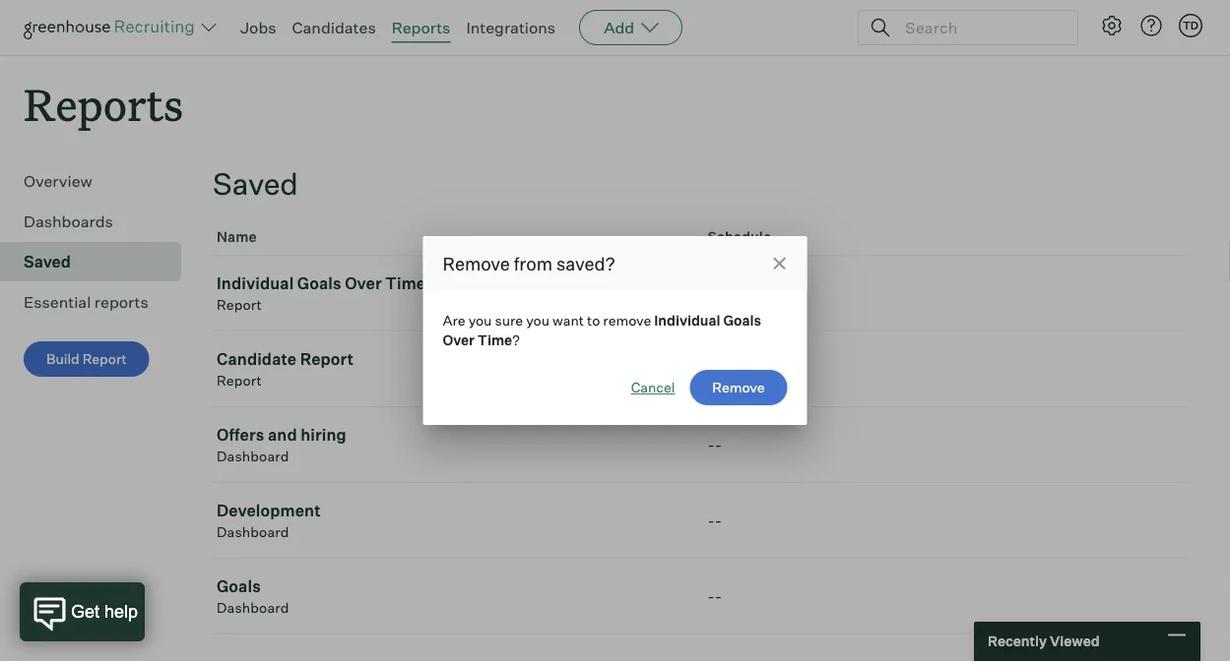 Task type: vqa. For each thing, say whether or not it's contained in the screenshot.
third Dashboard from the top of the page
yes



Task type: locate. For each thing, give the bounding box(es) containing it.
and
[[268, 426, 297, 445]]

individual inside individual goals over time
[[654, 312, 720, 329]]

jobs link
[[240, 18, 276, 37]]

-
[[708, 284, 715, 304], [715, 284, 722, 304], [708, 360, 715, 379], [715, 360, 722, 379], [708, 436, 715, 455], [715, 436, 722, 455], [708, 511, 715, 531], [715, 511, 722, 531], [708, 587, 715, 607], [715, 587, 722, 607]]

over inside individual goals over time
[[443, 332, 475, 349]]

time inside individual goals over time
[[478, 332, 512, 349]]

1 vertical spatial saved
[[24, 252, 71, 272]]

remove right cancel
[[712, 379, 765, 396]]

dashboard inside the development dashboard
[[217, 524, 289, 541]]

time inside individual goals over time report
[[385, 274, 426, 294]]

0 horizontal spatial goals
[[217, 577, 261, 597]]

saved
[[213, 166, 298, 203], [24, 252, 71, 272]]

remove left 'from'
[[443, 253, 510, 275]]

0 horizontal spatial saved
[[24, 252, 71, 272]]

1 dashboard from the top
[[217, 448, 289, 466]]

0 vertical spatial over
[[345, 274, 382, 294]]

3 dashboard from the top
[[217, 600, 289, 617]]

you right 'are' at top
[[469, 312, 492, 329]]

individual for individual goals over time report
[[217, 274, 294, 294]]

0 vertical spatial reports
[[392, 18, 450, 37]]

1 vertical spatial over
[[443, 332, 475, 349]]

report right build
[[82, 351, 127, 368]]

reports down greenhouse recruiting image in the left top of the page
[[24, 75, 183, 133]]

saved up essential
[[24, 252, 71, 272]]

Search text field
[[900, 13, 1060, 42]]

0 vertical spatial remove
[[443, 253, 510, 275]]

0 vertical spatial goals
[[297, 274, 341, 294]]

1 horizontal spatial reports
[[392, 18, 450, 37]]

0 horizontal spatial individual
[[217, 274, 294, 294]]

you
[[469, 312, 492, 329], [526, 312, 550, 329]]

0 vertical spatial dashboard
[[217, 448, 289, 466]]

report inside individual goals over time report
[[217, 297, 262, 314]]

hiring
[[301, 426, 347, 445]]

individual right remove
[[654, 312, 720, 329]]

2 vertical spatial goals
[[217, 577, 261, 597]]

td button
[[1179, 14, 1203, 37]]

0 horizontal spatial remove
[[443, 253, 510, 275]]

1 vertical spatial goals
[[723, 312, 761, 329]]

dashboard down development
[[217, 524, 289, 541]]

td button
[[1175, 10, 1207, 41]]

are you sure you want to remove
[[443, 312, 654, 329]]

2 dashboard from the top
[[217, 524, 289, 541]]

dashboard down "offers"
[[217, 448, 289, 466]]

greenhouse recruiting image
[[24, 16, 201, 39]]

report
[[217, 297, 262, 314], [300, 350, 354, 370], [82, 351, 127, 368], [217, 373, 262, 390]]

3 -- from the top
[[708, 436, 722, 455]]

2 vertical spatial dashboard
[[217, 600, 289, 617]]

dashboard down the development dashboard
[[217, 600, 289, 617]]

candidate
[[217, 350, 297, 370]]

over inside individual goals over time report
[[345, 274, 382, 294]]

-- for over
[[708, 284, 722, 304]]

goals inside individual goals over time
[[723, 312, 761, 329]]

2 -- from the top
[[708, 360, 722, 379]]

remove
[[443, 253, 510, 275], [712, 379, 765, 396]]

goals for individual goals over time report
[[297, 274, 341, 294]]

1 horizontal spatial saved
[[213, 166, 298, 203]]

time
[[385, 274, 426, 294], [478, 332, 512, 349]]

1 horizontal spatial you
[[526, 312, 550, 329]]

build
[[46, 351, 79, 368]]

report down candidate
[[217, 373, 262, 390]]

0 horizontal spatial over
[[345, 274, 382, 294]]

0 horizontal spatial reports
[[24, 75, 183, 133]]

time for individual goals over time
[[478, 332, 512, 349]]

jobs
[[240, 18, 276, 37]]

0 horizontal spatial you
[[469, 312, 492, 329]]

you right sure
[[526, 312, 550, 329]]

over for individual goals over time
[[443, 332, 475, 349]]

individual
[[217, 274, 294, 294], [654, 312, 720, 329]]

reports
[[392, 18, 450, 37], [24, 75, 183, 133]]

remove inside 'button'
[[712, 379, 765, 396]]

remove
[[603, 312, 651, 329]]

dashboard inside offers and hiring dashboard
[[217, 448, 289, 466]]

to
[[587, 312, 600, 329]]

1 horizontal spatial individual
[[654, 312, 720, 329]]

over
[[345, 274, 382, 294], [443, 332, 475, 349]]

individual inside individual goals over time report
[[217, 274, 294, 294]]

goals down the development dashboard
[[217, 577, 261, 597]]

goals inside individual goals over time report
[[297, 274, 341, 294]]

goals
[[297, 274, 341, 294], [723, 312, 761, 329], [217, 577, 261, 597]]

0 vertical spatial time
[[385, 274, 426, 294]]

offers and hiring dashboard
[[217, 426, 347, 466]]

1 vertical spatial remove
[[712, 379, 765, 396]]

report up candidate
[[217, 297, 262, 314]]

overview
[[24, 172, 92, 191]]

--
[[708, 284, 722, 304], [708, 360, 722, 379], [708, 436, 722, 455], [708, 511, 722, 531], [708, 587, 722, 607]]

1 vertical spatial reports
[[24, 75, 183, 133]]

cancel
[[631, 379, 675, 396]]

offers
[[217, 426, 264, 445]]

reports
[[94, 293, 148, 312]]

1 horizontal spatial time
[[478, 332, 512, 349]]

individual down name
[[217, 274, 294, 294]]

cancel link
[[631, 378, 675, 398]]

goals up candidate report report
[[297, 274, 341, 294]]

1 vertical spatial dashboard
[[217, 524, 289, 541]]

saved up name
[[213, 166, 298, 203]]

time for individual goals over time report
[[385, 274, 426, 294]]

0 horizontal spatial time
[[385, 274, 426, 294]]

0 vertical spatial individual
[[217, 274, 294, 294]]

1 -- from the top
[[708, 284, 722, 304]]

1 horizontal spatial remove
[[712, 379, 765, 396]]

report inside button
[[82, 351, 127, 368]]

remove from saved?
[[443, 253, 615, 275]]

dashboard
[[217, 448, 289, 466], [217, 524, 289, 541], [217, 600, 289, 617]]

goals up "remove" 'button'
[[723, 312, 761, 329]]

1 vertical spatial individual
[[654, 312, 720, 329]]

1 vertical spatial time
[[478, 332, 512, 349]]

1 horizontal spatial over
[[443, 332, 475, 349]]

development dashboard
[[217, 502, 321, 541]]

remove from saved? dialog
[[423, 236, 807, 426]]

1 horizontal spatial goals
[[297, 274, 341, 294]]

reports right candidates link
[[392, 18, 450, 37]]

essential reports link
[[24, 291, 173, 314]]

over for individual goals over time report
[[345, 274, 382, 294]]

2 horizontal spatial goals
[[723, 312, 761, 329]]

build report
[[46, 351, 127, 368]]

development
[[217, 502, 321, 521]]

sure
[[495, 312, 523, 329]]



Task type: describe. For each thing, give the bounding box(es) containing it.
viewed
[[1050, 633, 1100, 651]]

td
[[1183, 19, 1199, 32]]

add button
[[579, 10, 683, 45]]

?
[[512, 332, 520, 349]]

dashboards
[[24, 212, 113, 232]]

integrations
[[466, 18, 556, 37]]

overview link
[[24, 170, 173, 193]]

dashboard for goals
[[217, 600, 289, 617]]

integrations link
[[466, 18, 556, 37]]

dashboard for development
[[217, 524, 289, 541]]

report down individual goals over time report
[[300, 350, 354, 370]]

remove for remove
[[712, 379, 765, 396]]

saved?
[[556, 253, 615, 275]]

dashboards link
[[24, 210, 173, 234]]

reports link
[[392, 18, 450, 37]]

build report button
[[24, 342, 149, 377]]

add
[[604, 18, 634, 37]]

candidates
[[292, 18, 376, 37]]

candidates link
[[292, 18, 376, 37]]

recently viewed
[[988, 633, 1100, 651]]

4 -- from the top
[[708, 511, 722, 531]]

individual for individual goals over time
[[654, 312, 720, 329]]

recently
[[988, 633, 1047, 651]]

individual goals over time report
[[217, 274, 426, 314]]

0 vertical spatial saved
[[213, 166, 298, 203]]

candidate report report
[[217, 350, 354, 390]]

1 you from the left
[[469, 312, 492, 329]]

2 you from the left
[[526, 312, 550, 329]]

name
[[217, 229, 257, 246]]

-- for hiring
[[708, 436, 722, 455]]

saved link
[[24, 250, 173, 274]]

schedule
[[708, 229, 771, 246]]

essential
[[24, 293, 91, 312]]

are
[[443, 312, 466, 329]]

5 -- from the top
[[708, 587, 722, 607]]

goals for individual goals over time
[[723, 312, 761, 329]]

remove for remove from saved?
[[443, 253, 510, 275]]

goals dashboard
[[217, 577, 289, 617]]

from
[[514, 253, 553, 275]]

individual goals over time
[[443, 312, 761, 349]]

want
[[553, 312, 584, 329]]

essential reports
[[24, 293, 148, 312]]

configure image
[[1100, 14, 1124, 37]]

goals inside 'goals dashboard'
[[217, 577, 261, 597]]

remove button
[[690, 370, 787, 406]]

-- for report
[[708, 360, 722, 379]]



